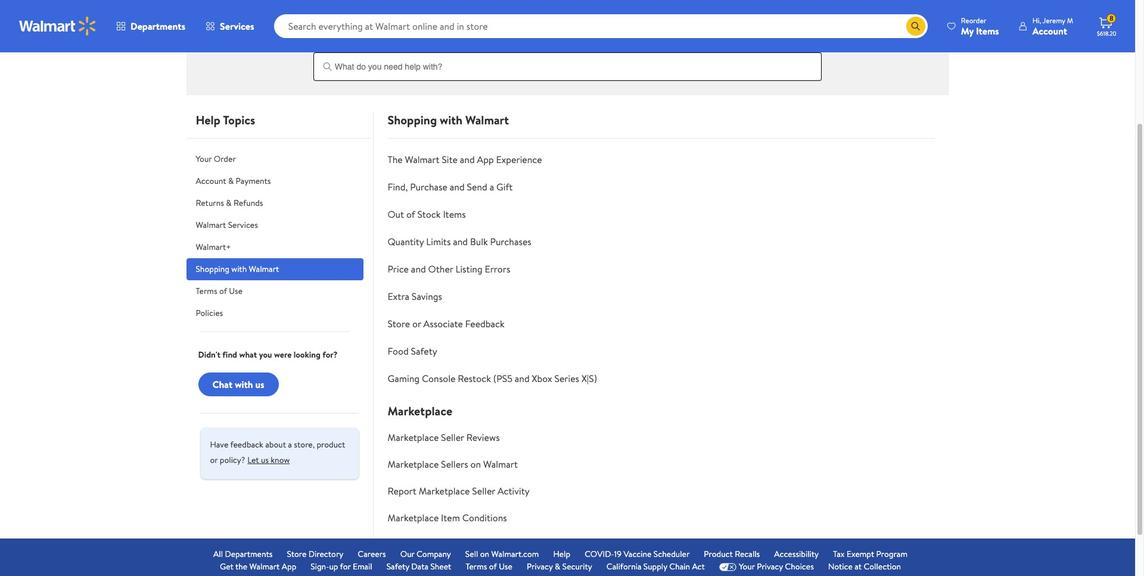 Task type: describe. For each thing, give the bounding box(es) containing it.
all
[[213, 549, 223, 561]]

product recalls link
[[704, 549, 760, 561]]

extra savings link
[[388, 290, 442, 303]]

quantity limits and bulk purchases
[[388, 235, 532, 249]]

with for chat with us button
[[235, 378, 253, 391]]

feedback
[[230, 439, 263, 451]]

services button
[[196, 12, 264, 41]]

email
[[353, 561, 372, 573]]

help topics
[[196, 112, 255, 128]]

food safety
[[388, 345, 437, 358]]

marketplace item conditions
[[388, 512, 507, 525]]

and left the send
[[450, 181, 465, 194]]

or for store
[[412, 318, 421, 331]]

payments
[[236, 175, 271, 187]]

accessibility
[[774, 549, 819, 561]]

2 vertical spatial of
[[489, 561, 497, 573]]

report marketplace seller activity link
[[388, 485, 530, 498]]

notice at collection link
[[828, 561, 901, 574]]

of for out of stock items link
[[406, 208, 415, 221]]

out of stock items link
[[388, 208, 466, 221]]

collection
[[864, 561, 901, 573]]

chat with us button
[[198, 373, 279, 397]]

marketplace item conditions link
[[388, 512, 507, 525]]

or inside have feedback about a store, product or policy?
[[210, 455, 218, 467]]

california supply chain act
[[607, 561, 705, 573]]

1 horizontal spatial app
[[477, 153, 494, 166]]

what
[[239, 349, 257, 361]]

refunds for the bottom "returns & refunds" link
[[234, 197, 263, 209]]

your inside track your order link
[[389, 5, 405, 17]]

search
[[316, 41, 340, 52]]

price
[[388, 263, 409, 276]]

choices
[[785, 561, 814, 573]]

food safety link
[[388, 345, 437, 358]]

search help topics
[[316, 41, 382, 52]]

help for help link
[[553, 549, 570, 561]]

your order link
[[186, 148, 363, 170]]

product recalls
[[704, 549, 760, 561]]

1 vertical spatial terms of use
[[466, 561, 512, 573]]

app inside tax exempt program get the walmart app
[[282, 561, 296, 573]]

help
[[342, 41, 358, 52]]

store for store or associate feedback
[[388, 318, 410, 331]]

walmart services link
[[186, 215, 363, 237]]

0 vertical spatial a
[[490, 181, 494, 194]]

help link
[[553, 549, 570, 561]]

0 vertical spatial with
[[440, 112, 463, 128]]

marketplace sellers on walmart
[[388, 458, 518, 471]]

marketplace for marketplace seller reviews
[[388, 431, 439, 445]]

restock
[[458, 372, 491, 386]]

0 horizontal spatial items
[[443, 208, 466, 221]]

1 privacy from the left
[[527, 561, 553, 573]]

your for your order
[[196, 153, 212, 165]]

series
[[554, 372, 579, 386]]

1 vertical spatial returns & refunds link
[[186, 192, 363, 215]]

Search search field
[[274, 14, 928, 38]]

walmart inside tax exempt program get the walmart app
[[249, 561, 280, 573]]

0 vertical spatial shopping with walmart
[[388, 112, 509, 128]]

chat with us
[[212, 378, 264, 391]]

and right price
[[411, 263, 426, 276]]

you
[[259, 349, 272, 361]]

returns for "returns & refunds" link to the top
[[704, 5, 732, 17]]

about
[[265, 439, 286, 451]]

0 horizontal spatial account
[[196, 175, 226, 187]]

items inside reorder my items
[[976, 24, 999, 37]]

send
[[467, 181, 487, 194]]

your order
[[196, 153, 236, 165]]

quantity limits and bulk purchases link
[[388, 235, 532, 249]]

sellers
[[441, 458, 468, 471]]

and right (ps5 on the bottom left
[[515, 372, 530, 386]]

account & payments
[[196, 175, 271, 187]]

looking
[[294, 349, 321, 361]]

policies
[[196, 308, 223, 319]]

privacy choices icon image
[[719, 563, 737, 572]]

account inside hi, jeremy m account
[[1033, 24, 1067, 37]]

chat
[[212, 378, 233, 391]]

1 vertical spatial use
[[499, 561, 512, 573]]

extra savings
[[388, 290, 442, 303]]

up
[[329, 561, 338, 573]]

covid-
[[585, 549, 614, 561]]

california
[[607, 561, 642, 573]]

the walmart site and app experience link
[[388, 153, 542, 166]]

all departments link
[[213, 549, 273, 561]]

report
[[388, 485, 416, 498]]

store directory link
[[287, 549, 343, 561]]

quantity
[[388, 235, 424, 249]]

tax exempt program link
[[833, 549, 908, 561]]

& for "returns & refunds" link to the top
[[734, 5, 740, 17]]

my
[[961, 24, 974, 37]]

listing
[[456, 263, 483, 276]]

2 horizontal spatial order
[[589, 5, 611, 17]]

safety data sheet
[[387, 561, 451, 573]]

walmart+ link
[[186, 237, 363, 259]]

sell on walmart.com
[[465, 549, 539, 561]]

shopping with walmart link
[[186, 259, 363, 281]]

1 vertical spatial shopping
[[196, 263, 229, 275]]

0 vertical spatial on
[[471, 458, 481, 471]]

vaccine
[[624, 549, 652, 561]]

cancel
[[551, 5, 576, 17]]

0 vertical spatial shopping
[[388, 112, 437, 128]]

the
[[388, 153, 403, 166]]

console
[[422, 372, 456, 386]]

site
[[442, 153, 458, 166]]

product
[[704, 549, 733, 561]]

price and other listing errors
[[388, 263, 510, 276]]

1 horizontal spatial order
[[407, 5, 429, 17]]

marketplace up marketplace item conditions
[[419, 485, 470, 498]]

1 horizontal spatial terms
[[466, 561, 487, 573]]

purchases
[[490, 235, 532, 249]]

terms of use inside terms of use link
[[196, 285, 243, 297]]

1 vertical spatial seller
[[472, 485, 495, 498]]

edit or cancel an order
[[525, 5, 611, 17]]

privacy & security link
[[527, 561, 592, 574]]

product
[[317, 439, 345, 451]]

Search help topics search field
[[313, 41, 822, 81]]

and right "site"
[[460, 153, 475, 166]]

refunds for "returns & refunds" link to the top
[[742, 5, 771, 17]]

marketplace seller reviews
[[388, 431, 500, 445]]

us inside button
[[255, 378, 264, 391]]

didn't
[[198, 349, 220, 361]]



Task type: vqa. For each thing, say whether or not it's contained in the screenshot.
ACTIVITY at the bottom of the page
yes



Task type: locate. For each thing, give the bounding box(es) containing it.
0 horizontal spatial shopping
[[196, 263, 229, 275]]

19
[[614, 549, 622, 561]]

8
[[1110, 13, 1114, 23]]

1 horizontal spatial seller
[[472, 485, 495, 498]]

of down the sell on walmart.com
[[489, 561, 497, 573]]

conditions
[[462, 512, 507, 525]]

2 vertical spatial with
[[235, 378, 253, 391]]

account & payments link
[[186, 170, 363, 192]]

shopping up the
[[388, 112, 437, 128]]

experience
[[496, 153, 542, 166]]

0 vertical spatial returns & refunds
[[704, 5, 771, 17]]

edit or cancel an order link
[[483, 0, 652, 29]]

store left directory
[[287, 549, 307, 561]]

0 horizontal spatial returns
[[196, 197, 224, 209]]

your inside your privacy choices link
[[739, 561, 755, 573]]

1 horizontal spatial account
[[1033, 24, 1067, 37]]

1 horizontal spatial help
[[553, 549, 570, 561]]

sign-up for email
[[311, 561, 372, 573]]

company
[[417, 549, 451, 561]]

privacy left help link
[[527, 561, 553, 573]]

terms of use link down walmart+ link on the top left of the page
[[186, 281, 363, 303]]

your up account & payments
[[196, 153, 212, 165]]

0 vertical spatial terms of use link
[[186, 281, 363, 303]]

know
[[271, 455, 290, 467]]

careers link
[[358, 549, 386, 561]]

0 horizontal spatial your
[[196, 153, 212, 165]]

0 horizontal spatial order
[[214, 153, 236, 165]]

1 horizontal spatial a
[[490, 181, 494, 194]]

0 vertical spatial use
[[229, 285, 243, 297]]

or right edit
[[542, 5, 549, 17]]

1 horizontal spatial shopping
[[388, 112, 437, 128]]

our
[[400, 549, 415, 561]]

0 horizontal spatial returns & refunds link
[[186, 192, 363, 215]]

us inside button
[[261, 455, 269, 467]]

0 horizontal spatial returns & refunds
[[196, 197, 263, 209]]

1 horizontal spatial returns & refunds
[[704, 5, 771, 17]]

gaming
[[388, 372, 420, 386]]

account down your order
[[196, 175, 226, 187]]

activity
[[498, 485, 530, 498]]

with down walmart+ link on the top left of the page
[[231, 263, 247, 275]]

marketplace seller reviews link
[[388, 431, 500, 445]]

0 vertical spatial your
[[389, 5, 405, 17]]

act
[[692, 561, 705, 573]]

on right sell
[[480, 549, 489, 561]]

0 vertical spatial seller
[[441, 431, 464, 445]]

for?
[[323, 349, 338, 361]]

app down store directory
[[282, 561, 296, 573]]

shopping with walmart up "site"
[[388, 112, 509, 128]]

savings
[[412, 290, 442, 303]]

1 horizontal spatial your
[[389, 5, 405, 17]]

our company
[[400, 549, 451, 561]]

1 horizontal spatial terms of use
[[466, 561, 512, 573]]

0 vertical spatial items
[[976, 24, 999, 37]]

1 vertical spatial app
[[282, 561, 296, 573]]

price and other listing errors link
[[388, 263, 510, 276]]

&
[[734, 5, 740, 17], [228, 175, 234, 187], [226, 197, 232, 209], [555, 561, 560, 573]]

us right let
[[261, 455, 269, 467]]

on inside sell on walmart.com link
[[480, 549, 489, 561]]

departments
[[131, 20, 185, 33], [225, 549, 273, 561]]

0 horizontal spatial refunds
[[234, 197, 263, 209]]

0 horizontal spatial seller
[[441, 431, 464, 445]]

marketplace for marketplace item conditions
[[388, 512, 439, 525]]

2 horizontal spatial or
[[542, 5, 549, 17]]

0 horizontal spatial shopping with walmart
[[196, 263, 279, 275]]

terms up policies
[[196, 285, 217, 297]]

exempt
[[847, 549, 874, 561]]

1 horizontal spatial use
[[499, 561, 512, 573]]

safety down our
[[387, 561, 409, 573]]

& for the bottom "returns & refunds" link
[[226, 197, 232, 209]]

services inside services popup button
[[220, 20, 254, 33]]

1 vertical spatial items
[[443, 208, 466, 221]]

with right "chat"
[[235, 378, 253, 391]]

1 vertical spatial help
[[553, 549, 570, 561]]

0 horizontal spatial safety
[[387, 561, 409, 573]]

associate
[[423, 318, 463, 331]]

0 vertical spatial refunds
[[742, 5, 771, 17]]

0 horizontal spatial terms of use link
[[186, 281, 363, 303]]

Walmart Site-Wide search field
[[274, 14, 928, 38]]

app up the send
[[477, 153, 494, 166]]

items right my
[[976, 24, 999, 37]]

terms of use link down the sell on walmart.com
[[466, 561, 512, 574]]

a inside have feedback about a store, product or policy?
[[288, 439, 292, 451]]

1 horizontal spatial terms of use link
[[466, 561, 512, 574]]

1 vertical spatial refunds
[[234, 197, 263, 209]]

1 vertical spatial account
[[196, 175, 226, 187]]

and left bulk
[[453, 235, 468, 249]]

1 horizontal spatial departments
[[225, 549, 273, 561]]

for
[[340, 561, 351, 573]]

let us know link
[[247, 451, 290, 470]]

feedback
[[465, 318, 505, 331]]

0 vertical spatial returns & refunds link
[[652, 0, 822, 29]]

us
[[255, 378, 264, 391], [261, 455, 269, 467]]

of for the left terms of use link
[[219, 285, 227, 297]]

your privacy choices
[[739, 561, 814, 573]]

sign-
[[311, 561, 329, 573]]

1 horizontal spatial safety
[[411, 345, 437, 358]]

track your order
[[368, 5, 429, 17]]

safety
[[411, 345, 437, 358], [387, 561, 409, 573]]

scheduler
[[654, 549, 690, 561]]

a left the gift
[[490, 181, 494, 194]]

1 vertical spatial on
[[480, 549, 489, 561]]

marketplace up marketplace seller reviews link
[[388, 403, 452, 420]]

use down the sell on walmart.com
[[499, 561, 512, 573]]

program
[[876, 549, 908, 561]]

1 horizontal spatial returns
[[704, 5, 732, 17]]

have feedback about a store, product or policy?
[[210, 439, 345, 467]]

hi, jeremy m account
[[1033, 15, 1073, 37]]

careers
[[358, 549, 386, 561]]

2 vertical spatial your
[[739, 561, 755, 573]]

0 horizontal spatial app
[[282, 561, 296, 573]]

2 horizontal spatial of
[[489, 561, 497, 573]]

store down extra
[[388, 318, 410, 331]]

of up policies
[[219, 285, 227, 297]]

departments inside dropdown button
[[131, 20, 185, 33]]

find, purchase and send a gift link
[[388, 181, 513, 194]]

1 vertical spatial or
[[412, 318, 421, 331]]

an
[[578, 5, 587, 17]]

walmart+
[[196, 241, 231, 253]]

us down you
[[255, 378, 264, 391]]

bulk
[[470, 235, 488, 249]]

0 vertical spatial app
[[477, 153, 494, 166]]

with for shopping with walmart link
[[231, 263, 247, 275]]

0 vertical spatial us
[[255, 378, 264, 391]]

1 vertical spatial terms of use link
[[466, 561, 512, 574]]

a left store,
[[288, 439, 292, 451]]

your for your privacy choices
[[739, 561, 755, 573]]

walmart services
[[196, 219, 258, 231]]

seller up conditions
[[472, 485, 495, 498]]

returns for the bottom "returns & refunds" link
[[196, 197, 224, 209]]

returns & refunds for the bottom "returns & refunds" link
[[196, 197, 263, 209]]

1 vertical spatial returns & refunds
[[196, 197, 263, 209]]

with inside button
[[235, 378, 253, 391]]

sign-up for email link
[[311, 561, 372, 574]]

notice at collection
[[828, 561, 901, 573]]

with up "site"
[[440, 112, 463, 128]]

help left topics on the top left of page
[[196, 112, 220, 128]]

account left $618.20
[[1033, 24, 1067, 37]]

reorder
[[961, 15, 986, 25]]

1 vertical spatial safety
[[387, 561, 409, 573]]

store or associate feedback
[[388, 318, 505, 331]]

0 vertical spatial or
[[542, 5, 549, 17]]

0 horizontal spatial terms of use
[[196, 285, 243, 297]]

0 vertical spatial terms
[[196, 285, 217, 297]]

report marketplace seller activity
[[388, 485, 530, 498]]

& for account & payments link
[[228, 175, 234, 187]]

m
[[1067, 15, 1073, 25]]

seller up marketplace sellers on walmart on the bottom left
[[441, 431, 464, 445]]

terms of use down the sell on walmart.com
[[466, 561, 512, 573]]

0 vertical spatial account
[[1033, 24, 1067, 37]]

privacy
[[527, 561, 553, 573], [757, 561, 783, 573]]

returns & refunds for "returns & refunds" link to the top
[[704, 5, 771, 17]]

1 vertical spatial of
[[219, 285, 227, 297]]

0 vertical spatial safety
[[411, 345, 437, 358]]

topics
[[223, 112, 255, 128]]

help for help topics
[[196, 112, 220, 128]]

marketplace sellers on walmart link
[[388, 458, 518, 471]]

1 horizontal spatial shopping with walmart
[[388, 112, 509, 128]]

jeremy
[[1043, 15, 1065, 25]]

use down shopping with walmart link
[[229, 285, 243, 297]]

1 horizontal spatial or
[[412, 318, 421, 331]]

tax exempt program get the walmart app
[[220, 549, 908, 573]]

order up account & payments
[[214, 153, 236, 165]]

1 horizontal spatial items
[[976, 24, 999, 37]]

0 horizontal spatial help
[[196, 112, 220, 128]]

use
[[229, 285, 243, 297], [499, 561, 512, 573]]

stock
[[417, 208, 441, 221]]

1 vertical spatial terms
[[466, 561, 487, 573]]

or
[[542, 5, 549, 17], [412, 318, 421, 331], [210, 455, 218, 467]]

your right track
[[389, 5, 405, 17]]

order right an
[[589, 5, 611, 17]]

1 horizontal spatial returns & refunds link
[[652, 0, 822, 29]]

or down the have
[[210, 455, 218, 467]]

0 horizontal spatial of
[[219, 285, 227, 297]]

returns & refunds link
[[652, 0, 822, 29], [186, 192, 363, 215]]

of right 'out'
[[406, 208, 415, 221]]

security
[[562, 561, 592, 573]]

1 vertical spatial returns
[[196, 197, 224, 209]]

1 vertical spatial services
[[228, 219, 258, 231]]

0 horizontal spatial use
[[229, 285, 243, 297]]

let
[[247, 455, 259, 467]]

your down recalls at the bottom of the page
[[739, 561, 755, 573]]

1 horizontal spatial privacy
[[757, 561, 783, 573]]

1 horizontal spatial store
[[388, 318, 410, 331]]

departments button
[[106, 12, 196, 41]]

1 horizontal spatial of
[[406, 208, 415, 221]]

shopping with walmart down the 'walmart+'
[[196, 263, 279, 275]]

1 vertical spatial shopping with walmart
[[196, 263, 279, 275]]

order right track
[[407, 5, 429, 17]]

sell
[[465, 549, 478, 561]]

marketplace for marketplace sellers on walmart
[[388, 458, 439, 471]]

reviews
[[466, 431, 500, 445]]

or left associate
[[412, 318, 421, 331]]

1 horizontal spatial refunds
[[742, 5, 771, 17]]

reorder my items
[[961, 15, 999, 37]]

0 horizontal spatial privacy
[[527, 561, 553, 573]]

sheet
[[431, 561, 451, 573]]

terms down sell
[[466, 561, 487, 573]]

notice
[[828, 561, 853, 573]]

find,
[[388, 181, 408, 194]]

data
[[411, 561, 429, 573]]

marketplace down the report
[[388, 512, 439, 525]]

chain
[[669, 561, 690, 573]]

marketplace up marketplace sellers on walmart on the bottom left
[[388, 431, 439, 445]]

tax
[[833, 549, 845, 561]]

or for edit
[[542, 5, 549, 17]]

services inside walmart services link
[[228, 219, 258, 231]]

0 vertical spatial of
[[406, 208, 415, 221]]

recalls
[[735, 549, 760, 561]]

1 vertical spatial store
[[287, 549, 307, 561]]

8 $618.20
[[1097, 13, 1117, 38]]

your inside your order link
[[196, 153, 212, 165]]

0 vertical spatial services
[[220, 20, 254, 33]]

0 horizontal spatial or
[[210, 455, 218, 467]]

2 vertical spatial or
[[210, 455, 218, 467]]

items right stock
[[443, 208, 466, 221]]

marketplace for marketplace
[[388, 403, 452, 420]]

0 horizontal spatial store
[[287, 549, 307, 561]]

marketplace up the report
[[388, 458, 439, 471]]

privacy down recalls at the bottom of the page
[[757, 561, 783, 573]]

on right sellers
[[471, 458, 481, 471]]

2 privacy from the left
[[757, 561, 783, 573]]

didn't find what you were looking for?
[[198, 349, 338, 361]]

app
[[477, 153, 494, 166], [282, 561, 296, 573]]

shopping down the 'walmart+'
[[196, 263, 229, 275]]

0 vertical spatial terms of use
[[196, 285, 243, 297]]

the walmart site and app experience
[[388, 153, 542, 166]]

your privacy choices link
[[719, 561, 814, 574]]

walmart image
[[19, 17, 97, 36]]

0 vertical spatial help
[[196, 112, 220, 128]]

What do you need help with? search field
[[313, 52, 822, 81]]

safety right food
[[411, 345, 437, 358]]

search icon image
[[911, 21, 921, 31]]

help up privacy & security
[[553, 549, 570, 561]]

accessibility link
[[774, 549, 819, 561]]

1 vertical spatial departments
[[225, 549, 273, 561]]

0 horizontal spatial a
[[288, 439, 292, 451]]

0 vertical spatial store
[[388, 318, 410, 331]]

get
[[220, 561, 234, 573]]

terms of use up policies
[[196, 285, 243, 297]]

2 horizontal spatial your
[[739, 561, 755, 573]]

directory
[[309, 549, 343, 561]]

store for store directory
[[287, 549, 307, 561]]

1 vertical spatial your
[[196, 153, 212, 165]]

policy?
[[220, 455, 245, 467]]



